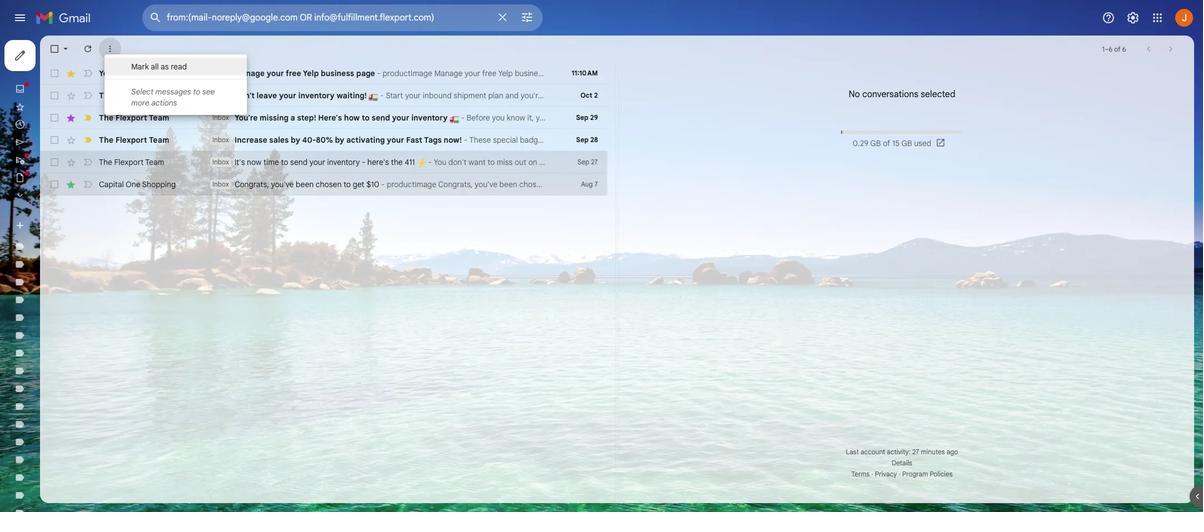 Task type: describe. For each thing, give the bounding box(es) containing it.
27 inside the "last account activity: 27 minutes ago details terms · privacy · program policies"
[[913, 448, 920, 457]]

you're for you're missing a step! here's how to send your inventory
[[235, 113, 258, 123]]

select messages to see more actions
[[131, 87, 215, 108]]

messages
[[156, 87, 191, 97]]

the flexport team for you're missing a step! here's how to send your inventory
[[99, 113, 169, 123]]

1 vertical spatial of
[[883, 139, 891, 149]]

page
[[356, 68, 375, 78]]

selected
[[921, 89, 956, 100]]

no conversations selected
[[849, 89, 956, 100]]

sep 29
[[576, 113, 598, 122]]

40-
[[302, 135, 316, 145]]

sep for it's now time to send your inventory - here's the 411
[[578, 158, 590, 166]]

now
[[247, 157, 262, 167]]

don't leave your inventory waiting!
[[235, 91, 369, 101]]

account
[[861, 448, 886, 457]]

0.29 gb of 15 gb used
[[853, 139, 932, 149]]

policies
[[930, 471, 953, 479]]

support image
[[1103, 11, 1116, 24]]

as
[[161, 62, 169, 72]]

don't
[[235, 91, 255, 101]]

used
[[915, 139, 932, 149]]

- right 411 in the top of the page
[[426, 157, 434, 167]]

a for roll!
[[1096, 135, 1100, 145]]

free
[[286, 68, 301, 78]]

🚛 image
[[369, 92, 378, 101]]

time
[[264, 157, 279, 167]]

refresh image
[[82, 43, 93, 55]]

you've
[[271, 180, 294, 190]]

last
[[846, 448, 859, 457]]

waiting!
[[337, 91, 367, 101]]

⚡ image
[[417, 158, 426, 168]]

2 gb from the left
[[902, 139, 913, 149]]

capital
[[99, 180, 124, 190]]

aug 7
[[581, 180, 598, 189]]

search mail image
[[146, 8, 166, 28]]

sep for you're missing a step! here's how to send your inventory
[[576, 113, 589, 122]]

chosen
[[316, 180, 342, 190]]

$10
[[367, 180, 379, 190]]

🚛 image
[[450, 114, 459, 123]]

business
[[321, 68, 354, 78]]

27 inside row
[[591, 158, 598, 166]]

more
[[131, 98, 149, 108]]

inbox congrats, you've been chosen to get $10 -
[[213, 180, 387, 190]]

5 inbox from the top
[[213, 158, 229, 166]]

28
[[591, 136, 598, 144]]

select
[[131, 87, 154, 97]]

- right tags
[[462, 135, 470, 145]]

activity:
[[887, 448, 911, 457]]

program policies link
[[903, 471, 953, 479]]

2 · from the left
[[899, 471, 901, 479]]

advanced search options image
[[516, 6, 538, 28]]

activating
[[347, 135, 385, 145]]

1 – 6 of 6
[[1103, 45, 1127, 53]]

0.29
[[853, 139, 869, 149]]

now!
[[444, 135, 462, 145]]

actions
[[151, 98, 177, 108]]

Search mail text field
[[167, 12, 490, 23]]

2
[[594, 91, 598, 100]]

it's now time to send your inventory - here's the 411
[[235, 157, 417, 167]]

details
[[892, 459, 913, 468]]

clear search image
[[492, 6, 514, 28]]

team for it's now time to send your inventory - here's the 411
[[145, 157, 164, 167]]

see
[[202, 87, 215, 97]]

- right $10
[[381, 180, 385, 190]]

tags
[[424, 135, 442, 145]]

411
[[405, 157, 415, 167]]

yelp for business
[[99, 68, 163, 78]]

terms link
[[852, 471, 870, 479]]

your left the fast
[[387, 135, 404, 145]]

capital one shopping
[[99, 180, 176, 190]]

0 vertical spatial send
[[372, 113, 390, 123]]

inbox increase sales by 40-80% by activating your fast tags now!
[[213, 135, 462, 145]]

here's
[[318, 113, 342, 123]]

last account activity: 27 minutes ago details terms · privacy · program policies
[[846, 448, 959, 479]]

shopping
[[142, 180, 176, 190]]

4 row from the top
[[40, 129, 1147, 151]]

15
[[893, 139, 900, 149]]

you're missing a step! here's how to send your inventory
[[235, 113, 450, 123]]

to left get
[[344, 180, 351, 190]]

program
[[903, 471, 929, 479]]

aug
[[581, 180, 593, 189]]

one
[[126, 180, 140, 190]]

2 vertical spatial inventory
[[327, 157, 360, 167]]

inbox inside inbox increase sales by 40-80% by activating your fast tags now!
[[213, 136, 229, 144]]

you're for you're on a roll! the next
[[1061, 135, 1083, 145]]

flexport for don't
[[116, 91, 147, 101]]

here's
[[368, 157, 389, 167]]

–
[[1105, 45, 1109, 53]]

all
[[151, 62, 159, 72]]

sales
[[269, 135, 289, 145]]

mark
[[131, 62, 149, 72]]

the for don't leave your inventory waiting!
[[99, 91, 114, 101]]

terms
[[852, 471, 870, 479]]

oct 2
[[581, 91, 598, 100]]

manage
[[235, 68, 265, 78]]

for
[[117, 68, 128, 78]]

1 · from the left
[[872, 471, 874, 479]]

business
[[130, 68, 163, 78]]

80%
[[316, 135, 333, 145]]

0 horizontal spatial send
[[290, 157, 308, 167]]

2 inbox from the top
[[213, 91, 229, 100]]

next
[[1132, 135, 1147, 145]]

how
[[344, 113, 360, 123]]

sep 27
[[578, 158, 598, 166]]

0 vertical spatial inventory
[[298, 91, 335, 101]]

ago
[[947, 448, 959, 457]]

inbox manage your free yelp business page -
[[213, 68, 383, 78]]

- up now!
[[459, 113, 467, 123]]

you're on a roll! the next
[[1060, 135, 1147, 145]]



Task type: vqa. For each thing, say whether or not it's contained in the screenshot.
marathon
no



Task type: locate. For each thing, give the bounding box(es) containing it.
sep 28
[[577, 136, 598, 144]]

by right 80%
[[335, 135, 345, 145]]

to
[[193, 87, 200, 97], [362, 113, 370, 123], [281, 157, 288, 167], [344, 180, 351, 190]]

more image
[[105, 43, 116, 55]]

1
[[1103, 45, 1105, 53]]

0 vertical spatial 27
[[591, 158, 598, 166]]

inbox left increase
[[213, 136, 229, 144]]

row down it's now time to send your inventory - here's the 411
[[40, 174, 607, 196]]

the flexport team
[[99, 91, 169, 101], [99, 113, 169, 123], [99, 135, 169, 145], [99, 157, 164, 167]]

yelp left the for
[[99, 68, 115, 78]]

row down 80%
[[40, 151, 607, 174]]

0 horizontal spatial ·
[[872, 471, 874, 479]]

0 horizontal spatial a
[[291, 113, 295, 123]]

by left 40-
[[291, 135, 300, 145]]

a
[[291, 113, 295, 123], [1096, 135, 1100, 145]]

you're down don't
[[235, 113, 258, 123]]

0 vertical spatial of
[[1115, 45, 1121, 53]]

·
[[872, 471, 874, 479], [899, 471, 901, 479]]

- right waiting!
[[378, 91, 386, 101]]

1 vertical spatial send
[[290, 157, 308, 167]]

inventory down inbox increase sales by 40-80% by activating your fast tags now!
[[327, 157, 360, 167]]

-
[[377, 68, 381, 78], [378, 91, 386, 101], [459, 113, 467, 123], [462, 135, 470, 145], [362, 157, 366, 167], [426, 157, 434, 167], [381, 180, 385, 190]]

1 inbox from the top
[[213, 69, 229, 77]]

None checkbox
[[49, 43, 60, 55], [49, 68, 60, 79], [49, 112, 60, 123], [49, 135, 60, 146], [49, 157, 60, 168], [49, 43, 60, 55], [49, 68, 60, 79], [49, 112, 60, 123], [49, 135, 60, 146], [49, 157, 60, 168]]

0 horizontal spatial 6
[[1109, 45, 1113, 53]]

minutes
[[922, 448, 946, 457]]

on
[[1085, 135, 1094, 145]]

oct
[[581, 91, 593, 100]]

1 the flexport team from the top
[[99, 91, 169, 101]]

1 vertical spatial you're
[[1061, 135, 1083, 145]]

the for you're missing a step! here's how to send your inventory
[[99, 113, 114, 123]]

your up the fast
[[392, 113, 410, 123]]

conversations
[[863, 89, 919, 100]]

a right "on"
[[1096, 135, 1100, 145]]

fast
[[406, 135, 423, 145]]

inbox down see
[[213, 113, 229, 122]]

to left see
[[193, 87, 200, 97]]

of left 15
[[883, 139, 891, 149]]

no
[[849, 89, 861, 100]]

2 the flexport team from the top
[[99, 113, 169, 123]]

the for it's now time to send your inventory - here's the 411
[[99, 157, 112, 167]]

missing
[[260, 113, 289, 123]]

1 horizontal spatial 6
[[1123, 45, 1127, 53]]

1 horizontal spatial gb
[[902, 139, 913, 149]]

your left "free"
[[267, 68, 284, 78]]

gmail image
[[36, 7, 96, 29]]

1 6 from the left
[[1109, 45, 1113, 53]]

you're
[[235, 113, 258, 123], [1061, 135, 1083, 145]]

0 horizontal spatial you're
[[235, 113, 258, 123]]

the flexport team for it's now time to send your inventory - here's the 411
[[99, 157, 164, 167]]

None search field
[[142, 4, 543, 31]]

send up inbox congrats, you've been chosen to get $10 -
[[290, 157, 308, 167]]

inventory up step!
[[298, 91, 335, 101]]

1 row from the top
[[40, 62, 607, 85]]

team for don't leave your inventory waiting!
[[149, 91, 169, 101]]

1 by from the left
[[291, 135, 300, 145]]

inventory up tags
[[412, 113, 448, 123]]

29
[[590, 113, 598, 122]]

7
[[595, 180, 598, 189]]

3 inbox from the top
[[213, 113, 229, 122]]

of right –
[[1115, 45, 1121, 53]]

get
[[353, 180, 365, 190]]

no conversations selected main content
[[40, 36, 1195, 504]]

1 horizontal spatial ·
[[899, 471, 901, 479]]

27 right activity:
[[913, 448, 920, 457]]

6 right 1
[[1109, 45, 1113, 53]]

a for step!
[[291, 113, 295, 123]]

the
[[391, 157, 403, 167]]

row up 80%
[[40, 107, 607, 129]]

your right leave on the left top
[[279, 91, 296, 101]]

details link
[[892, 459, 913, 468]]

inbox inside inbox manage your free yelp business page -
[[213, 69, 229, 77]]

2 6 from the left
[[1123, 45, 1127, 53]]

1 horizontal spatial you're
[[1061, 135, 1083, 145]]

- left here's
[[362, 157, 366, 167]]

inbox
[[213, 69, 229, 77], [213, 91, 229, 100], [213, 113, 229, 122], [213, 136, 229, 144], [213, 158, 229, 166], [213, 180, 229, 189]]

gb
[[871, 139, 881, 149], [902, 139, 913, 149]]

row
[[40, 62, 607, 85], [40, 85, 607, 107], [40, 107, 607, 129], [40, 129, 1147, 151], [40, 151, 607, 174], [40, 174, 607, 196]]

0 vertical spatial a
[[291, 113, 295, 123]]

increase
[[235, 135, 267, 145]]

4 the flexport team from the top
[[99, 157, 164, 167]]

flexport for you're
[[116, 113, 147, 123]]

1 gb from the left
[[871, 139, 881, 149]]

congrats,
[[235, 180, 269, 190]]

roll!
[[1102, 135, 1115, 145]]

1 vertical spatial sep
[[577, 136, 589, 144]]

settings image
[[1127, 11, 1140, 24]]

follow link to manage storage image
[[936, 138, 948, 149]]

a left step!
[[291, 113, 295, 123]]

2 vertical spatial sep
[[578, 158, 590, 166]]

1 horizontal spatial yelp
[[303, 68, 319, 78]]

1 horizontal spatial of
[[1115, 45, 1121, 53]]

inbox up see
[[213, 69, 229, 77]]

sep left 29
[[576, 113, 589, 122]]

send
[[372, 113, 390, 123], [290, 157, 308, 167]]

1 vertical spatial 27
[[913, 448, 920, 457]]

0 horizontal spatial 27
[[591, 158, 598, 166]]

row up don't leave your inventory waiting!
[[40, 62, 607, 85]]

row containing capital one shopping
[[40, 174, 607, 196]]

3 the flexport team from the top
[[99, 135, 169, 145]]

3 row from the top
[[40, 107, 607, 129]]

sep
[[576, 113, 589, 122], [577, 136, 589, 144], [578, 158, 590, 166]]

privacy
[[875, 471, 898, 479]]

6 row from the top
[[40, 174, 607, 196]]

1 horizontal spatial by
[[335, 135, 345, 145]]

been
[[296, 180, 314, 190]]

inbox left the congrats,
[[213, 180, 229, 189]]

navigation
[[0, 36, 134, 513]]

0 vertical spatial sep
[[576, 113, 589, 122]]

1 horizontal spatial a
[[1096, 135, 1100, 145]]

2 yelp from the left
[[303, 68, 319, 78]]

to right time on the left top of the page
[[281, 157, 288, 167]]

6 inbox from the top
[[213, 180, 229, 189]]

None checkbox
[[49, 90, 60, 101], [49, 179, 60, 190], [49, 90, 60, 101], [49, 179, 60, 190]]

0 horizontal spatial yelp
[[99, 68, 115, 78]]

inbox left don't
[[213, 91, 229, 100]]

your down 80%
[[310, 157, 325, 167]]

row containing yelp for business
[[40, 62, 607, 85]]

· down details link
[[899, 471, 901, 479]]

flexport for it's
[[114, 157, 144, 167]]

5 row from the top
[[40, 151, 607, 174]]

send down 🚛 icon
[[372, 113, 390, 123]]

step!
[[297, 113, 316, 123]]

row down 29
[[40, 129, 1147, 151]]

your
[[267, 68, 284, 78], [279, 91, 296, 101], [392, 113, 410, 123], [387, 135, 404, 145], [310, 157, 325, 167]]

6 right –
[[1123, 45, 1127, 53]]

main menu image
[[13, 11, 27, 24]]

to right how
[[362, 113, 370, 123]]

inventory
[[298, 91, 335, 101], [412, 113, 448, 123], [327, 157, 360, 167]]

inbox left the it's
[[213, 158, 229, 166]]

mark all as read
[[131, 62, 187, 72]]

1 horizontal spatial 27
[[913, 448, 920, 457]]

2 row from the top
[[40, 85, 607, 107]]

1 horizontal spatial send
[[372, 113, 390, 123]]

gb right 0.29 at the top of page
[[871, 139, 881, 149]]

it's
[[235, 157, 245, 167]]

yelp right "free"
[[303, 68, 319, 78]]

4 inbox from the top
[[213, 136, 229, 144]]

1 vertical spatial a
[[1096, 135, 1100, 145]]

sep left 28
[[577, 136, 589, 144]]

0 horizontal spatial of
[[883, 139, 891, 149]]

the flexport team for don't leave your inventory waiting!
[[99, 91, 169, 101]]

0 horizontal spatial gb
[[871, 139, 881, 149]]

gb right 15
[[902, 139, 913, 149]]

inbox inside inbox congrats, you've been chosen to get $10 -
[[213, 180, 229, 189]]

1 yelp from the left
[[99, 68, 115, 78]]

1 vertical spatial inventory
[[412, 113, 448, 123]]

read
[[171, 62, 187, 72]]

6
[[1109, 45, 1113, 53], [1123, 45, 1127, 53]]

privacy link
[[875, 471, 898, 479]]

to inside select messages to see more actions
[[193, 87, 200, 97]]

0 vertical spatial you're
[[235, 113, 258, 123]]

you're left "on"
[[1061, 135, 1083, 145]]

27
[[591, 158, 598, 166], [913, 448, 920, 457]]

0 horizontal spatial by
[[291, 135, 300, 145]]

sep up aug
[[578, 158, 590, 166]]

the
[[99, 91, 114, 101], [99, 113, 114, 123], [99, 135, 114, 145], [1117, 135, 1130, 145], [99, 157, 112, 167]]

2 by from the left
[[335, 135, 345, 145]]

- right page
[[377, 68, 381, 78]]

27 down 28
[[591, 158, 598, 166]]

leave
[[257, 91, 277, 101]]

yelp
[[99, 68, 115, 78], [303, 68, 319, 78]]

team for you're missing a step! here's how to send your inventory
[[149, 113, 169, 123]]

· right terms link
[[872, 471, 874, 479]]

11:10 am
[[572, 69, 598, 77]]

flexport
[[116, 91, 147, 101], [116, 113, 147, 123], [116, 135, 147, 145], [114, 157, 144, 167]]

team
[[149, 91, 169, 101], [149, 113, 169, 123], [149, 135, 169, 145], [145, 157, 164, 167]]

of
[[1115, 45, 1121, 53], [883, 139, 891, 149]]

row up here's
[[40, 85, 607, 107]]

by
[[291, 135, 300, 145], [335, 135, 345, 145]]



